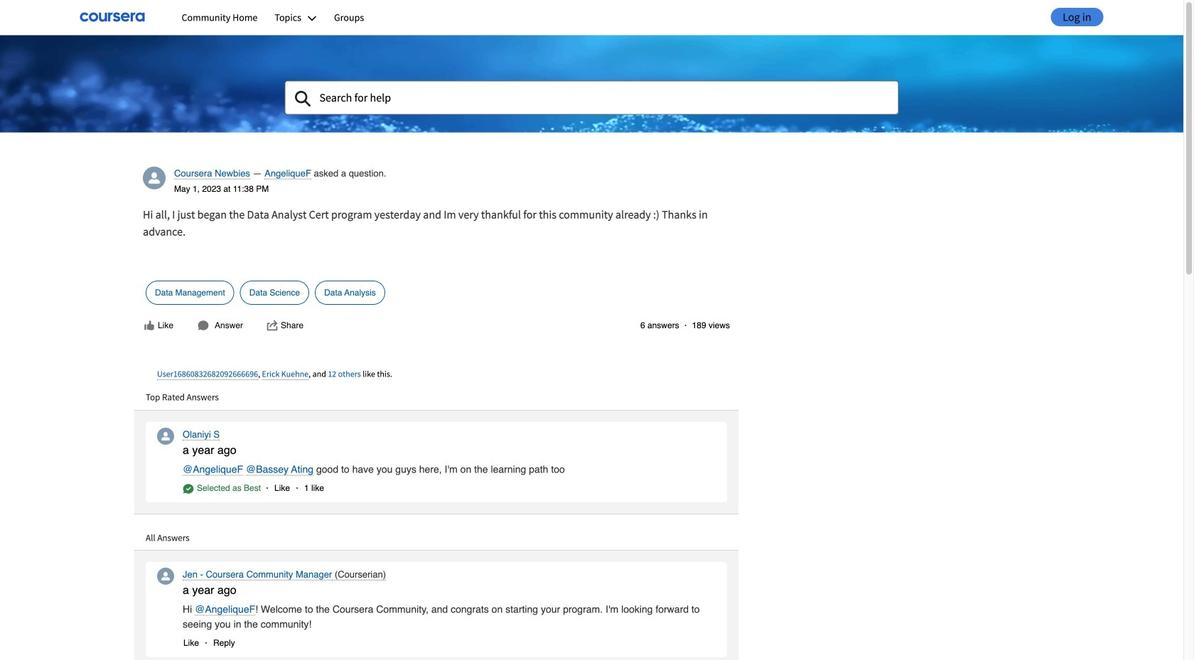 Task type: locate. For each thing, give the bounding box(es) containing it.
1 text default image from the left
[[198, 320, 209, 331]]

Search for help text field
[[285, 81, 899, 115]]

status
[[641, 319, 693, 332]]

0 horizontal spatial text default image
[[198, 320, 209, 331]]

external user - jen - coursera community manager (null) image
[[157, 568, 174, 585]]

like image
[[144, 320, 155, 331]]

banner
[[0, 0, 1184, 133]]

text default image
[[198, 320, 209, 331], [267, 320, 278, 331]]

2 text default image from the left
[[267, 320, 278, 331]]

1 horizontal spatial text default image
[[267, 320, 278, 331]]

external user - olaniyi s (customer) image
[[157, 428, 174, 445]]

None field
[[285, 81, 899, 115]]



Task type: describe. For each thing, give the bounding box(es) containing it.
status inside angeliquef, may 1, 2023 at 11:38 pm element
[[641, 319, 693, 332]]

text default image
[[183, 484, 194, 495]]

angeliquef, may 1, 2023 at 11:38 pm element
[[134, 158, 739, 341]]

external user - angeliquef (customer) image
[[143, 167, 166, 189]]



Task type: vqa. For each thing, say whether or not it's contained in the screenshot.
A
no



